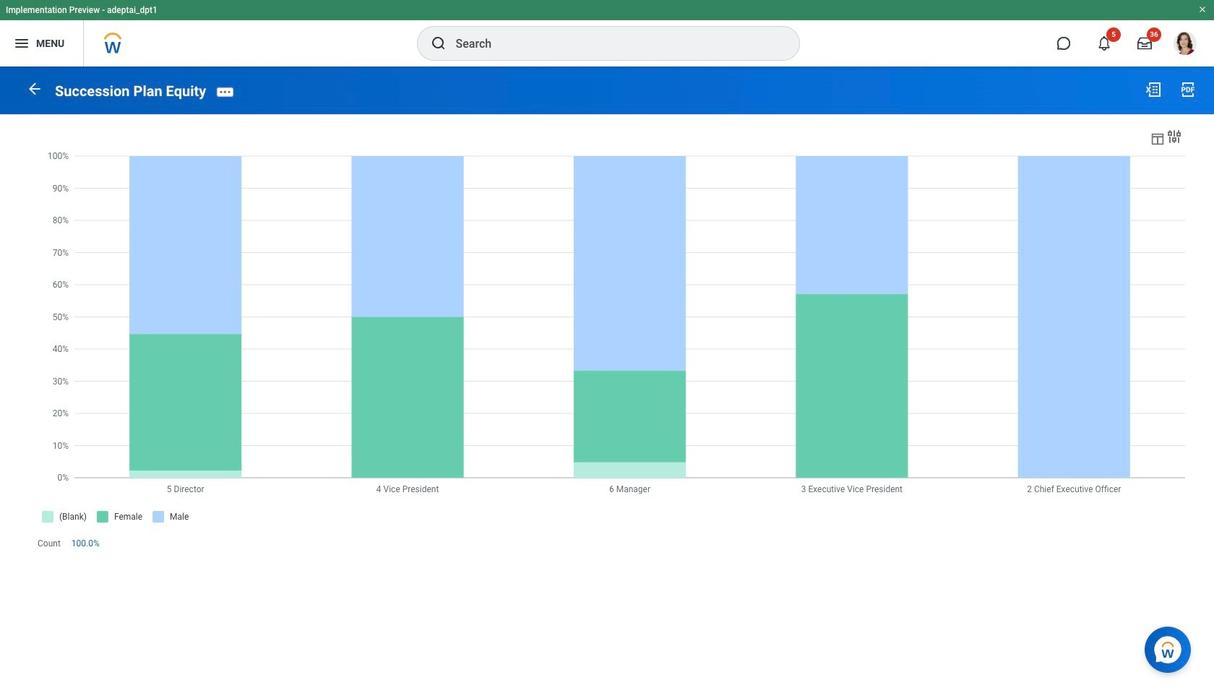Task type: locate. For each thing, give the bounding box(es) containing it.
notifications large image
[[1097, 36, 1112, 51]]

main content
[[0, 66, 1214, 580]]

search image
[[430, 35, 447, 52]]

profile logan mcneil image
[[1174, 32, 1197, 58]]

inbox large image
[[1138, 36, 1152, 51]]

Search Workday  search field
[[456, 27, 769, 59]]

export to excel image
[[1145, 81, 1162, 98]]

previous page image
[[26, 80, 43, 97]]

banner
[[0, 0, 1214, 66]]

close environment banner image
[[1198, 5, 1207, 14]]



Task type: vqa. For each thing, say whether or not it's contained in the screenshot.
leftmost 'toolbar'
no



Task type: describe. For each thing, give the bounding box(es) containing it.
view printable version (pdf) image
[[1180, 81, 1197, 98]]

configure and view chart data image
[[1166, 128, 1183, 145]]

succession plan equity - table image
[[1150, 131, 1166, 147]]

justify image
[[13, 35, 30, 52]]



